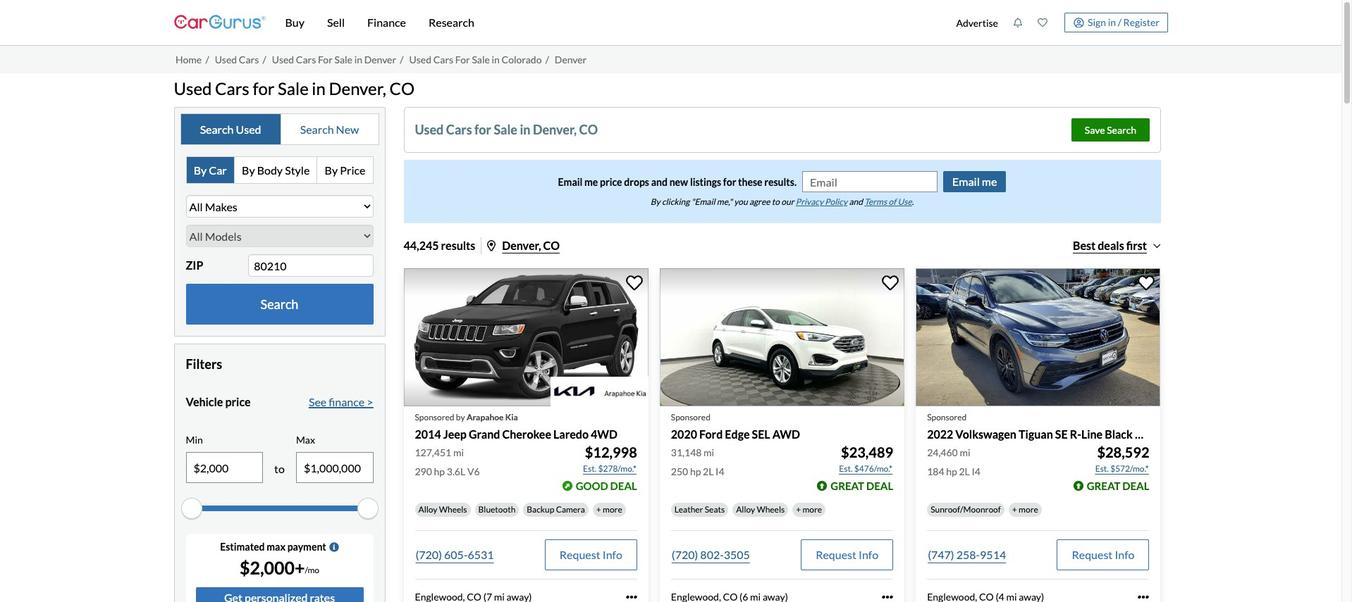 Task type: vqa. For each thing, say whether or not it's contained in the screenshot.
Jeep
yes



Task type: describe. For each thing, give the bounding box(es) containing it.
(720) 802-3505 button
[[671, 540, 751, 571]]

request for $23,489
[[816, 549, 857, 562]]

arapahoe
[[467, 412, 504, 423]]

24,460 mi 184 hp 2l i4
[[928, 447, 981, 478]]

search new tab
[[281, 114, 378, 145]]

granite crystal metallic clearcoat 2014 jeep grand cherokee laredo 4wd suv / crossover four-wheel drive automatic image
[[404, 269, 649, 407]]

(720) for $23,489
[[672, 549, 698, 562]]

save search button
[[1072, 119, 1150, 142]]

/ down the finance popup button
[[400, 53, 404, 65]]

finance button
[[356, 0, 417, 45]]

great for $28,592
[[1087, 480, 1121, 493]]

payment
[[287, 542, 326, 554]]

style
[[285, 164, 310, 177]]

sponsored for $23,489
[[671, 412, 711, 423]]

filters
[[186, 357, 222, 372]]

cargurus logo homepage link link
[[174, 2, 266, 43]]

1 horizontal spatial co
[[543, 239, 560, 253]]

by price
[[325, 164, 366, 177]]

2020
[[671, 428, 697, 441]]

/ inside menu item
[[1118, 16, 1122, 28]]

great for $23,489
[[831, 480, 865, 493]]

car
[[209, 164, 227, 177]]

me,"
[[717, 197, 733, 208]]

$12,998 est. $278/mo.*
[[583, 444, 637, 475]]

$476/mo.*
[[855, 464, 893, 475]]

sign in / register link
[[1065, 13, 1168, 32]]

3 + more from the left
[[1013, 505, 1039, 515]]

184
[[928, 466, 945, 478]]

backup camera
[[527, 505, 585, 515]]

kia
[[506, 412, 518, 423]]

info for $28,592
[[1115, 549, 1135, 562]]

laredo
[[554, 428, 589, 441]]

1 vertical spatial used cars for sale in denver, co
[[415, 122, 598, 138]]

by left clicking
[[651, 197, 661, 208]]

$572/mo.*
[[1111, 464, 1149, 475]]

Min text field
[[187, 454, 262, 483]]

2022
[[928, 428, 954, 441]]

$2,000+ /mo
[[240, 558, 320, 579]]

"email
[[692, 197, 716, 208]]

$2,000+
[[240, 558, 305, 579]]

used cars for sale in denver link
[[272, 53, 396, 65]]

arapahoe kia image
[[551, 377, 649, 407]]

privacy
[[796, 197, 824, 208]]

menu bar containing buy
[[266, 0, 949, 45]]

tab list containing by car
[[186, 157, 373, 184]]

policy
[[825, 197, 848, 208]]

drops
[[624, 176, 650, 188]]

bluetooth
[[479, 505, 516, 515]]

1 horizontal spatial to
[[772, 197, 780, 208]]

new
[[336, 123, 359, 136]]

1 wheels from the left
[[439, 505, 467, 515]]

home / used cars / used cars for sale in denver / used cars for sale in colorado / denver
[[176, 53, 587, 65]]

email for email me
[[953, 175, 980, 189]]

request info button for $28,592
[[1058, 540, 1150, 571]]

1 more from the left
[[603, 505, 623, 515]]

info circle image
[[329, 543, 339, 553]]

great deal for $28,592
[[1087, 480, 1150, 493]]

by price tab
[[318, 158, 373, 184]]

est. for $23,489
[[840, 464, 853, 475]]

results
[[441, 239, 476, 253]]

/mo
[[305, 566, 320, 576]]

1 vertical spatial and
[[849, 197, 863, 208]]

our
[[782, 197, 794, 208]]

grand
[[469, 428, 500, 441]]

by for by car
[[194, 164, 207, 177]]

good
[[576, 480, 608, 493]]

open notifications image
[[1013, 18, 1023, 28]]

>
[[367, 396, 373, 409]]

by for by price
[[325, 164, 338, 177]]

line
[[1082, 428, 1103, 441]]

1 horizontal spatial price
[[600, 176, 622, 188]]

1 denver from the left
[[364, 53, 396, 65]]

v6
[[468, 466, 480, 478]]

email me button
[[944, 172, 1007, 193]]

$23,489
[[841, 444, 894, 461]]

in inside menu item
[[1108, 16, 1116, 28]]

2 for from the left
[[455, 53, 470, 65]]

me for email me price drops and new listings for these results.
[[585, 176, 598, 188]]

4wd
[[591, 428, 618, 441]]

search for search used
[[200, 123, 234, 136]]

map marker alt image
[[488, 241, 496, 252]]

sponsored 2020 ford edge sel awd
[[671, 412, 800, 441]]

see
[[309, 396, 327, 409]]

sign
[[1088, 16, 1107, 28]]

request for $12,998
[[560, 549, 601, 562]]

1 vertical spatial denver,
[[533, 122, 577, 138]]

(720) 605-6531
[[416, 549, 494, 562]]

2 denver from the left
[[555, 53, 587, 65]]

deal for $23,489
[[867, 480, 894, 493]]

i4 for $28,592
[[972, 466, 981, 478]]

save
[[1085, 124, 1105, 136]]

(720) for $12,998
[[416, 549, 442, 562]]

leather seats
[[675, 505, 725, 515]]

these
[[738, 176, 763, 188]]

save search
[[1085, 124, 1137, 136]]

6531
[[468, 549, 494, 562]]

by clicking "email me," you agree to our privacy policy and terms of use .
[[651, 197, 914, 208]]

max
[[267, 542, 286, 554]]

see finance >
[[309, 396, 373, 409]]

(747) 258-9514
[[928, 549, 1007, 562]]

$23,489 est. $476/mo.*
[[840, 444, 894, 475]]

jeep
[[443, 428, 467, 441]]

31,148
[[671, 447, 702, 459]]

denver, co button
[[488, 239, 560, 253]]

estimated max payment
[[220, 542, 326, 554]]

search for search
[[261, 297, 299, 313]]

by
[[456, 412, 465, 423]]

email for email me price drops and new listings for these results.
[[558, 176, 583, 188]]

sponsored for $12,998
[[415, 412, 455, 423]]

(747) 258-9514 button
[[928, 540, 1007, 571]]

used cars for sale in colorado link
[[409, 53, 542, 65]]

vehicle price
[[186, 396, 251, 409]]

advertise
[[957, 17, 999, 29]]

max
[[296, 435, 315, 447]]

user icon image
[[1074, 17, 1084, 28]]

9514
[[980, 549, 1007, 562]]

2 alloy from the left
[[736, 505, 755, 515]]

finance
[[329, 396, 365, 409]]

1 + more from the left
[[597, 505, 623, 515]]

ellipsis h image for $28,592
[[1139, 592, 1150, 603]]

est. $278/mo.* button
[[583, 463, 637, 477]]

(720) 605-6531 button
[[415, 540, 495, 571]]

sel
[[752, 428, 771, 441]]

request info for $28,592
[[1072, 549, 1135, 562]]

search for search new
[[300, 123, 334, 136]]

mi for $28,592
[[960, 447, 971, 459]]

est. for $28,592
[[1096, 464, 1109, 475]]

privacy policy link
[[796, 197, 848, 208]]

1 horizontal spatial for
[[475, 122, 492, 138]]

colorado
[[502, 53, 542, 65]]

2 wheels from the left
[[757, 505, 785, 515]]



Task type: locate. For each thing, give the bounding box(es) containing it.
search used tab
[[181, 114, 281, 145]]

0 vertical spatial and
[[651, 176, 668, 188]]

2l inside 24,460 mi 184 hp 2l i4
[[959, 466, 970, 478]]

edge
[[725, 428, 750, 441]]

hp for $23,489
[[690, 466, 701, 478]]

deal for $28,592
[[1123, 480, 1150, 493]]

1 horizontal spatial request
[[816, 549, 857, 562]]

24,460
[[928, 447, 958, 459]]

see finance > link
[[309, 394, 373, 411]]

hp right 250
[[690, 466, 701, 478]]

sponsored 2022 volkswagen tiguan se r-line black 4motion
[[928, 412, 1179, 441]]

/ left "register"
[[1118, 16, 1122, 28]]

great deal down est. $476/mo.* 'button'
[[831, 480, 894, 493]]

i4 for $23,489
[[716, 466, 725, 478]]

terms of use link
[[865, 197, 912, 208]]

3 sponsored from the left
[[928, 412, 967, 423]]

0 horizontal spatial email
[[558, 176, 583, 188]]

3 est. from the left
[[1096, 464, 1109, 475]]

wheels right seats
[[757, 505, 785, 515]]

alloy right seats
[[736, 505, 755, 515]]

1 horizontal spatial alloy wheels
[[736, 505, 785, 515]]

3 request info button from the left
[[1058, 540, 1150, 571]]

alloy wheels down 3.6l
[[419, 505, 467, 515]]

me inside button
[[982, 175, 998, 189]]

Email email field
[[803, 172, 937, 192]]

est. down $23,489 at the bottom of the page
[[840, 464, 853, 475]]

cargurus logo homepage link image
[[174, 2, 266, 43]]

0 horizontal spatial for
[[318, 53, 333, 65]]

2 horizontal spatial hp
[[947, 466, 958, 478]]

hp for $12,998
[[434, 466, 445, 478]]

2 info from the left
[[859, 549, 879, 562]]

research button
[[417, 0, 486, 45]]

2l inside 31,148 mi 250 hp 2l i4
[[703, 466, 714, 478]]

0 horizontal spatial request
[[560, 549, 601, 562]]

more
[[603, 505, 623, 515], [803, 505, 822, 515], [1019, 505, 1039, 515]]

great down est. $476/mo.* 'button'
[[831, 480, 865, 493]]

request info button for $23,489
[[801, 540, 894, 571]]

vehicle
[[186, 396, 223, 409]]

and right "policy"
[[849, 197, 863, 208]]

1 mi from the left
[[453, 447, 464, 459]]

2 request from the left
[[816, 549, 857, 562]]

1 alloy from the left
[[419, 505, 438, 515]]

by car tab
[[187, 158, 235, 184]]

sponsored inside sponsored 2022 volkswagen tiguan se r-line black 4motion
[[928, 412, 967, 423]]

used inside tab
[[236, 123, 261, 136]]

44,245
[[404, 239, 439, 253]]

0 horizontal spatial i4
[[716, 466, 725, 478]]

0 horizontal spatial sponsored
[[415, 412, 455, 423]]

1 horizontal spatial 2l
[[959, 466, 970, 478]]

alloy wheels right seats
[[736, 505, 785, 515]]

3 ellipsis h image from the left
[[1139, 592, 1150, 603]]

2 alloy wheels from the left
[[736, 505, 785, 515]]

mi inside 127,451 mi 290 hp 3.6l v6
[[453, 447, 464, 459]]

3 request from the left
[[1072, 549, 1113, 562]]

1 horizontal spatial + more
[[796, 505, 822, 515]]

1 horizontal spatial hp
[[690, 466, 701, 478]]

2 horizontal spatial request info button
[[1058, 540, 1150, 571]]

mi for $12,998
[[453, 447, 464, 459]]

sell
[[327, 16, 345, 29]]

127,451
[[415, 447, 452, 459]]

1 horizontal spatial me
[[982, 175, 998, 189]]

1 horizontal spatial great deal
[[1087, 480, 1150, 493]]

1 horizontal spatial denver
[[555, 53, 587, 65]]

0 vertical spatial tab list
[[180, 114, 379, 146]]

wheels
[[439, 505, 467, 515], [757, 505, 785, 515]]

1 horizontal spatial alloy
[[736, 505, 755, 515]]

0 vertical spatial used cars for sale in denver, co
[[174, 78, 415, 98]]

menu bar
[[266, 0, 949, 45]]

new
[[670, 176, 688, 188]]

mi inside 24,460 mi 184 hp 2l i4
[[960, 447, 971, 459]]

email me price drops and new listings for these results.
[[558, 176, 797, 188]]

2 horizontal spatial deal
[[1123, 480, 1150, 493]]

3 deal from the left
[[1123, 480, 1150, 493]]

1 2l from the left
[[703, 466, 714, 478]]

hp right 184
[[947, 466, 958, 478]]

search down zip phone field
[[261, 297, 299, 313]]

2 great deal from the left
[[1087, 480, 1150, 493]]

2l right 184
[[959, 466, 970, 478]]

deal down $278/mo.*
[[610, 480, 637, 493]]

1 horizontal spatial and
[[849, 197, 863, 208]]

price
[[340, 164, 366, 177]]

0 horizontal spatial me
[[585, 176, 598, 188]]

/ right home
[[206, 53, 209, 65]]

2l right 250
[[703, 466, 714, 478]]

great deal down est. $572/mo.* button
[[1087, 480, 1150, 493]]

est. inside $23,489 est. $476/mo.*
[[840, 464, 853, 475]]

0 horizontal spatial great deal
[[831, 480, 894, 493]]

body
[[257, 164, 283, 177]]

2 horizontal spatial ellipsis h image
[[1139, 592, 1150, 603]]

email inside the email me button
[[953, 175, 980, 189]]

1 est. from the left
[[583, 464, 597, 475]]

home
[[176, 53, 202, 65]]

127,451 mi 290 hp 3.6l v6
[[415, 447, 480, 478]]

tiguan
[[1019, 428, 1053, 441]]

awd
[[773, 428, 800, 441]]

min
[[186, 435, 203, 447]]

0 horizontal spatial alloy wheels
[[419, 505, 467, 515]]

1 vertical spatial for
[[475, 122, 492, 138]]

ZIP telephone field
[[248, 255, 373, 277]]

est. inside $28,592 est. $572/mo.*
[[1096, 464, 1109, 475]]

0 vertical spatial price
[[600, 176, 622, 188]]

to left our
[[772, 197, 780, 208]]

3 request info from the left
[[1072, 549, 1135, 562]]

est. $476/mo.* button
[[839, 463, 894, 477]]

1 (720) from the left
[[416, 549, 442, 562]]

2 horizontal spatial more
[[1019, 505, 1039, 515]]

ellipsis h image for $12,998
[[626, 592, 637, 603]]

2 great from the left
[[1087, 480, 1121, 493]]

2 (720) from the left
[[672, 549, 698, 562]]

(720) left 802-
[[672, 549, 698, 562]]

1 horizontal spatial info
[[859, 549, 879, 562]]

1 vertical spatial tab list
[[186, 157, 373, 184]]

0 horizontal spatial deal
[[610, 480, 637, 493]]

1 horizontal spatial +
[[796, 505, 801, 515]]

est. down $28,592
[[1096, 464, 1109, 475]]

0 horizontal spatial alloy
[[419, 505, 438, 515]]

3505
[[724, 549, 750, 562]]

and
[[651, 176, 668, 188], [849, 197, 863, 208]]

request info for $12,998
[[560, 549, 623, 562]]

est. for $12,998
[[583, 464, 597, 475]]

hp right 290
[[434, 466, 445, 478]]

i4 up seats
[[716, 466, 725, 478]]

you
[[734, 197, 748, 208]]

3 mi from the left
[[960, 447, 971, 459]]

2 est. from the left
[[840, 464, 853, 475]]

1 request from the left
[[560, 549, 601, 562]]

great down est. $572/mo.* button
[[1087, 480, 1121, 493]]

denver, co
[[502, 239, 560, 253]]

by inside by car tab
[[194, 164, 207, 177]]

ellipsis h image
[[626, 592, 637, 603], [882, 592, 894, 603], [1139, 592, 1150, 603]]

denver down the finance popup button
[[364, 53, 396, 65]]

0 horizontal spatial (720)
[[416, 549, 442, 562]]

2 request info from the left
[[816, 549, 879, 562]]

sponsored for $28,592
[[928, 412, 967, 423]]

1 request info from the left
[[560, 549, 623, 562]]

mi down jeep
[[453, 447, 464, 459]]

2 request info button from the left
[[801, 540, 894, 571]]

3 hp from the left
[[947, 466, 958, 478]]

1 horizontal spatial more
[[803, 505, 822, 515]]

1 horizontal spatial request info button
[[801, 540, 894, 571]]

(720)
[[416, 549, 442, 562], [672, 549, 698, 562]]

i4 inside 24,460 mi 184 hp 2l i4
[[972, 466, 981, 478]]

alloy down 290
[[419, 505, 438, 515]]

0 horizontal spatial to
[[274, 463, 285, 476]]

hp inside 24,460 mi 184 hp 2l i4
[[947, 466, 958, 478]]

me for email me
[[982, 175, 998, 189]]

sponsored inside sponsored by arapahoe kia 2014 jeep grand cherokee laredo 4wd
[[415, 412, 455, 423]]

tab list containing search used
[[180, 114, 379, 146]]

sign in / register menu item
[[1055, 13, 1168, 32]]

info for $12,998
[[603, 549, 623, 562]]

est. up good
[[583, 464, 597, 475]]

1 + from the left
[[597, 505, 601, 515]]

1 horizontal spatial est.
[[840, 464, 853, 475]]

menu
[[949, 3, 1168, 42]]

mi for $23,489
[[704, 447, 715, 459]]

0 horizontal spatial and
[[651, 176, 668, 188]]

1 alloy wheels from the left
[[419, 505, 467, 515]]

clicking
[[662, 197, 690, 208]]

volkswagen
[[956, 428, 1017, 441]]

0 horizontal spatial great
[[831, 480, 865, 493]]

sponsored
[[415, 412, 455, 423], [671, 412, 711, 423], [928, 412, 967, 423]]

2 horizontal spatial for
[[723, 176, 737, 188]]

mi down ford
[[704, 447, 715, 459]]

1 for from the left
[[318, 53, 333, 65]]

0 vertical spatial to
[[772, 197, 780, 208]]

sponsored up the 2014
[[415, 412, 455, 423]]

1 request info button from the left
[[545, 540, 637, 571]]

deal for $12,998
[[610, 480, 637, 493]]

$278/mo.*
[[598, 464, 637, 475]]

2 vertical spatial for
[[723, 176, 737, 188]]

i4 down volkswagen
[[972, 466, 981, 478]]

listings
[[690, 176, 722, 188]]

ford
[[700, 428, 723, 441]]

by inside by price tab
[[325, 164, 338, 177]]

by body style
[[242, 164, 310, 177]]

(747)
[[928, 549, 955, 562]]

info for $23,489
[[859, 549, 879, 562]]

results.
[[765, 176, 797, 188]]

wheels down 3.6l
[[439, 505, 467, 515]]

0 vertical spatial co
[[390, 78, 415, 98]]

mi inside 31,148 mi 250 hp 2l i4
[[704, 447, 715, 459]]

1 horizontal spatial request info
[[816, 549, 879, 562]]

to left max text box
[[274, 463, 285, 476]]

search new
[[300, 123, 359, 136]]

1 great from the left
[[831, 480, 865, 493]]

290
[[415, 466, 432, 478]]

0 horizontal spatial wheels
[[439, 505, 467, 515]]

estimated
[[220, 542, 265, 554]]

hp inside 127,451 mi 290 hp 3.6l v6
[[434, 466, 445, 478]]

2 vertical spatial denver,
[[502, 239, 541, 253]]

great deal for $23,489
[[831, 480, 894, 493]]

0 horizontal spatial for
[[253, 78, 275, 98]]

1 sponsored from the left
[[415, 412, 455, 423]]

denver right colorado on the top of page
[[555, 53, 587, 65]]

2 + more from the left
[[796, 505, 822, 515]]

by
[[194, 164, 207, 177], [242, 164, 255, 177], [325, 164, 338, 177], [651, 197, 661, 208]]

2 horizontal spatial est.
[[1096, 464, 1109, 475]]

by left the body
[[242, 164, 255, 177]]

31,148 mi 250 hp 2l i4
[[671, 447, 725, 478]]

2 sponsored from the left
[[671, 412, 711, 423]]

deal down $476/mo.*
[[867, 480, 894, 493]]

0 horizontal spatial co
[[390, 78, 415, 98]]

platinum gray metallic 2022 volkswagen tiguan se r-line black 4motion suv / crossover all-wheel drive 8-speed automatic image
[[916, 269, 1161, 407]]

1 horizontal spatial wheels
[[757, 505, 785, 515]]

/ right colorado on the top of page
[[546, 53, 549, 65]]

0 vertical spatial for
[[253, 78, 275, 98]]

by body style tab
[[235, 158, 318, 184]]

(720) left 605-
[[416, 549, 442, 562]]

tab list
[[180, 114, 379, 146], [186, 157, 373, 184]]

2014
[[415, 428, 441, 441]]

2 i4 from the left
[[972, 466, 981, 478]]

2 horizontal spatial mi
[[960, 447, 971, 459]]

price left drops
[[600, 176, 622, 188]]

0 horizontal spatial price
[[225, 396, 251, 409]]

ellipsis h image for $23,489
[[882, 592, 894, 603]]

me
[[982, 175, 998, 189], [585, 176, 598, 188]]

1 hp from the left
[[434, 466, 445, 478]]

2 hp from the left
[[690, 466, 701, 478]]

0 horizontal spatial request info button
[[545, 540, 637, 571]]

0 horizontal spatial info
[[603, 549, 623, 562]]

/ right used cars link
[[263, 53, 266, 65]]

2 deal from the left
[[867, 480, 894, 493]]

sponsored inside sponsored 2020 ford edge sel awd
[[671, 412, 711, 423]]

search left new
[[300, 123, 334, 136]]

1 horizontal spatial mi
[[704, 447, 715, 459]]

1 vertical spatial co
[[579, 122, 598, 138]]

leather
[[675, 505, 703, 515]]

used cars for sale in denver, co
[[174, 78, 415, 98], [415, 122, 598, 138]]

white 2020 ford edge sel awd suv / crossover all-wheel drive automatic image
[[660, 269, 905, 407]]

1 horizontal spatial (720)
[[672, 549, 698, 562]]

sign in / register
[[1088, 16, 1160, 28]]

price right vehicle
[[225, 396, 251, 409]]

for
[[253, 78, 275, 98], [475, 122, 492, 138], [723, 176, 737, 188]]

2 horizontal spatial info
[[1115, 549, 1135, 562]]

sponsored up 2020
[[671, 412, 711, 423]]

for down research dropdown button
[[455, 53, 470, 65]]

hp inside 31,148 mi 250 hp 2l i4
[[690, 466, 701, 478]]

great
[[831, 480, 865, 493], [1087, 480, 1121, 493]]

1 great deal from the left
[[831, 480, 894, 493]]

search up the car
[[200, 123, 234, 136]]

i4 inside 31,148 mi 250 hp 2l i4
[[716, 466, 725, 478]]

+
[[597, 505, 601, 515], [796, 505, 801, 515], [1013, 505, 1018, 515]]

sell button
[[316, 0, 356, 45]]

2 + from the left
[[796, 505, 801, 515]]

2 more from the left
[[803, 505, 822, 515]]

0 horizontal spatial +
[[597, 505, 601, 515]]

0 horizontal spatial denver
[[364, 53, 396, 65]]

2 ellipsis h image from the left
[[882, 592, 894, 603]]

email me
[[953, 175, 998, 189]]

0 horizontal spatial hp
[[434, 466, 445, 478]]

Max text field
[[297, 454, 373, 483]]

for down sell popup button
[[318, 53, 333, 65]]

1 vertical spatial price
[[225, 396, 251, 409]]

by left price
[[325, 164, 338, 177]]

2 mi from the left
[[704, 447, 715, 459]]

0 horizontal spatial est.
[[583, 464, 597, 475]]

1 horizontal spatial sponsored
[[671, 412, 711, 423]]

44,245 results
[[404, 239, 476, 253]]

0 vertical spatial denver,
[[329, 78, 386, 98]]

1 deal from the left
[[610, 480, 637, 493]]

2l for $28,592
[[959, 466, 970, 478]]

2 horizontal spatial + more
[[1013, 505, 1039, 515]]

by for by body style
[[242, 164, 255, 177]]

1 horizontal spatial ellipsis h image
[[882, 592, 894, 603]]

by inside by body style tab
[[242, 164, 255, 177]]

2 horizontal spatial +
[[1013, 505, 1018, 515]]

search
[[200, 123, 234, 136], [300, 123, 334, 136], [1107, 124, 1137, 136], [261, 297, 299, 313]]

home link
[[176, 53, 202, 65]]

3 info from the left
[[1115, 549, 1135, 562]]

1 horizontal spatial deal
[[867, 480, 894, 493]]

0 horizontal spatial mi
[[453, 447, 464, 459]]

3 + from the left
[[1013, 505, 1018, 515]]

1 horizontal spatial for
[[455, 53, 470, 65]]

1 horizontal spatial email
[[953, 175, 980, 189]]

mi right '24,460'
[[960, 447, 971, 459]]

1 horizontal spatial i4
[[972, 466, 981, 478]]

sunroof/moonroof
[[931, 505, 1001, 515]]

2 2l from the left
[[959, 466, 970, 478]]

est. inside $12,998 est. $278/mo.*
[[583, 464, 597, 475]]

search used
[[200, 123, 261, 136]]

2 horizontal spatial request
[[1072, 549, 1113, 562]]

request for $28,592
[[1072, 549, 1113, 562]]

terms
[[865, 197, 887, 208]]

1 info from the left
[[603, 549, 623, 562]]

deal down $572/mo.*
[[1123, 480, 1150, 493]]

and left new
[[651, 176, 668, 188]]

802-
[[701, 549, 724, 562]]

sponsored up 2022
[[928, 412, 967, 423]]

hp for $28,592
[[947, 466, 958, 478]]

request info button
[[545, 540, 637, 571], [801, 540, 894, 571], [1058, 540, 1150, 571]]

2l
[[703, 466, 714, 478], [959, 466, 970, 478]]

.
[[912, 197, 914, 208]]

0 horizontal spatial request info
[[560, 549, 623, 562]]

0 horizontal spatial 2l
[[703, 466, 714, 478]]

2 horizontal spatial co
[[579, 122, 598, 138]]

request info
[[560, 549, 623, 562], [816, 549, 879, 562], [1072, 549, 1135, 562]]

1 vertical spatial to
[[274, 463, 285, 476]]

request info button for $12,998
[[545, 540, 637, 571]]

1 i4 from the left
[[716, 466, 725, 478]]

by left the car
[[194, 164, 207, 177]]

great deal
[[831, 480, 894, 493], [1087, 480, 1150, 493]]

request info for $23,489
[[816, 549, 879, 562]]

2 horizontal spatial sponsored
[[928, 412, 967, 423]]

0 horizontal spatial + more
[[597, 505, 623, 515]]

est.
[[583, 464, 597, 475], [840, 464, 853, 475], [1096, 464, 1109, 475]]

to
[[772, 197, 780, 208], [274, 463, 285, 476]]

saved cars image
[[1038, 18, 1048, 28]]

2 horizontal spatial request info
[[1072, 549, 1135, 562]]

3 more from the left
[[1019, 505, 1039, 515]]

menu containing sign in / register
[[949, 3, 1168, 42]]

$12,998
[[585, 444, 637, 461]]

1 horizontal spatial great
[[1087, 480, 1121, 493]]

0 horizontal spatial more
[[603, 505, 623, 515]]

search right save
[[1107, 124, 1137, 136]]

search button
[[186, 284, 373, 325]]

0 horizontal spatial ellipsis h image
[[626, 592, 637, 603]]

in
[[1108, 16, 1116, 28], [354, 53, 363, 65], [492, 53, 500, 65], [312, 78, 326, 98], [520, 122, 531, 138]]

2 vertical spatial co
[[543, 239, 560, 253]]

buy button
[[274, 0, 316, 45]]

2l for $23,489
[[703, 466, 714, 478]]

1 ellipsis h image from the left
[[626, 592, 637, 603]]

good deal
[[576, 480, 637, 493]]

mi
[[453, 447, 464, 459], [704, 447, 715, 459], [960, 447, 971, 459]]

seats
[[705, 505, 725, 515]]

used cars link
[[215, 53, 259, 65]]



